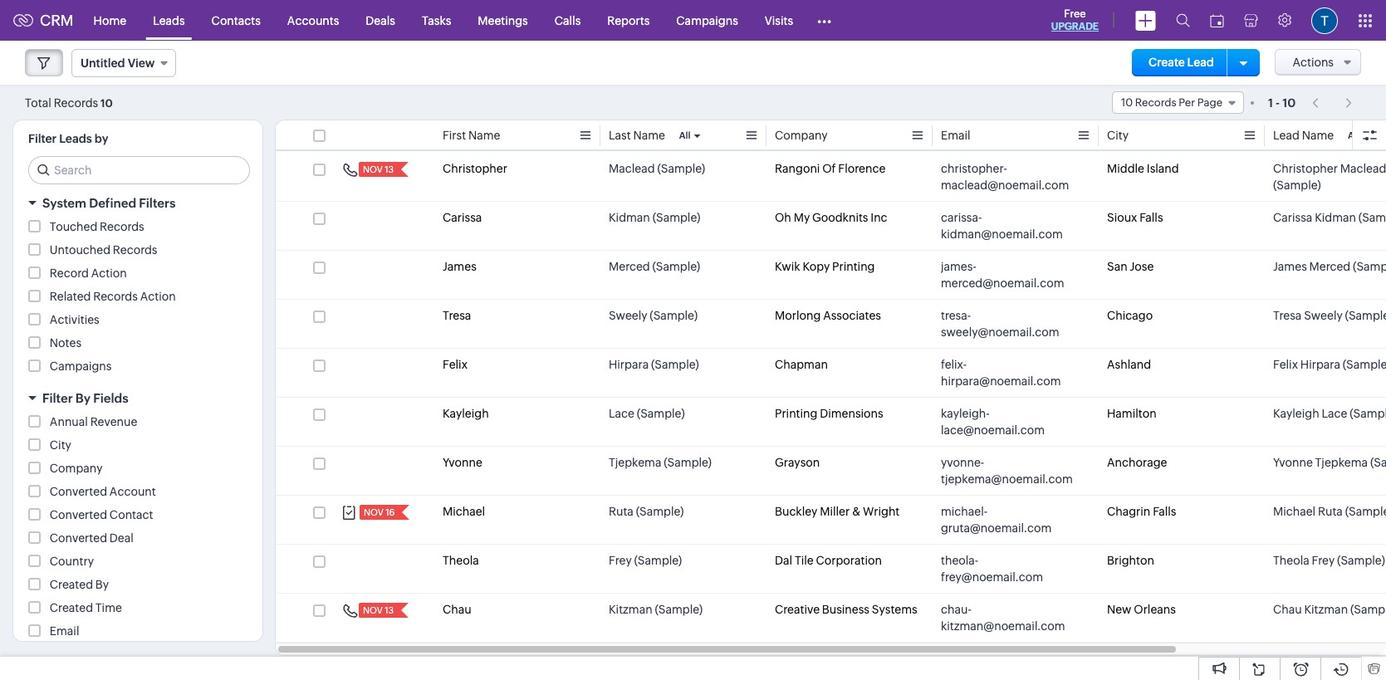 Task type: describe. For each thing, give the bounding box(es) containing it.
oh my goodknits inc
[[775, 211, 888, 224]]

first
[[443, 129, 466, 142]]

touched records
[[50, 220, 144, 233]]

tjepkema (sample)
[[609, 456, 712, 469]]

filter for filter leads by
[[28, 132, 57, 145]]

kayleigh-
[[941, 407, 990, 420]]

(sample) for dal tile corporation
[[634, 554, 682, 568]]

james for james
[[443, 260, 477, 273]]

nov 13 link for chau
[[359, 603, 396, 618]]

0 vertical spatial city
[[1108, 129, 1129, 142]]

orleans
[[1134, 603, 1176, 617]]

10 inside field
[[1122, 96, 1133, 109]]

kwik
[[775, 260, 801, 273]]

last name
[[609, 129, 666, 142]]

total records 10
[[25, 96, 113, 109]]

nov 13 for chau
[[363, 606, 394, 616]]

(sample) inside christopher maclead (sample)
[[1274, 179, 1322, 192]]

island
[[1147, 162, 1180, 175]]

1 sweely from the left
[[609, 309, 648, 322]]

merced@noemail.com
[[941, 277, 1065, 290]]

corporation
[[816, 554, 882, 568]]

maclead@noemail.com
[[941, 179, 1070, 192]]

yvonne for yvonne tjepkema (sa
[[1274, 456, 1313, 469]]

create menu element
[[1126, 0, 1167, 40]]

1 horizontal spatial action
[[140, 290, 176, 303]]

1 vertical spatial lead
[[1274, 129, 1300, 142]]

merced inside "link"
[[609, 260, 650, 273]]

(sample) for kwik kopy printing
[[653, 260, 701, 273]]

all for lead name
[[1349, 130, 1360, 140]]

hamilton
[[1108, 407, 1157, 420]]

merced (sample) link
[[609, 258, 701, 275]]

2 ruta from the left
[[1319, 505, 1343, 518]]

tasks
[[422, 14, 451, 27]]

crm link
[[13, 12, 74, 29]]

create
[[1149, 56, 1186, 69]]

maclead inside christopher maclead (sample)
[[1341, 162, 1387, 175]]

sweely (sample)
[[609, 309, 698, 322]]

system defined filters
[[42, 196, 176, 210]]

goodknits
[[813, 211, 869, 224]]

carissa- kidman@noemail.com link
[[941, 209, 1074, 243]]

(sample) for buckley miller & wright
[[636, 505, 684, 518]]

13 for chau
[[385, 606, 394, 616]]

(sample) for printing dimensions
[[637, 407, 685, 420]]

james- merced@noemail.com
[[941, 260, 1065, 290]]

all for last name
[[680, 130, 691, 140]]

name for last name
[[634, 129, 666, 142]]

system defined filters button
[[13, 189, 263, 218]]

1 vertical spatial campaigns
[[50, 360, 112, 373]]

(sample) for morlong associates
[[650, 309, 698, 322]]

florence
[[839, 162, 886, 175]]

search element
[[1167, 0, 1201, 41]]

campaigns link
[[663, 0, 752, 40]]

first name
[[443, 129, 501, 142]]

theola frey (sample)
[[1274, 554, 1386, 568]]

morlong
[[775, 309, 821, 322]]

theola-
[[941, 554, 979, 568]]

1 vertical spatial company
[[50, 462, 103, 475]]

michael ruta (sample link
[[1274, 504, 1387, 520]]

converted for converted deal
[[50, 532, 107, 545]]

dal
[[775, 554, 793, 568]]

chau for chau kitzman (sampl
[[1274, 603, 1303, 617]]

deal
[[110, 532, 134, 545]]

actions
[[1293, 56, 1334, 69]]

(sample) for grayson
[[664, 456, 712, 469]]

untouched records
[[50, 243, 157, 257]]

calls
[[555, 14, 581, 27]]

by for created
[[95, 578, 109, 592]]

(sample for michael ruta (sample
[[1346, 505, 1387, 518]]

lace (sample) link
[[609, 405, 685, 422]]

michael for michael ruta (sample
[[1274, 505, 1316, 518]]

filter for filter by fields
[[42, 391, 73, 405]]

time
[[95, 602, 122, 615]]

anchorage
[[1108, 456, 1168, 469]]

1 vertical spatial email
[[50, 625, 79, 638]]

carissa for carissa
[[443, 211, 482, 224]]

(sample for tresa sweely (sample
[[1346, 309, 1387, 322]]

10 Records Per Page field
[[1113, 91, 1245, 114]]

0 horizontal spatial printing
[[775, 407, 818, 420]]

records for total
[[54, 96, 98, 109]]

(sa
[[1371, 456, 1387, 469]]

new
[[1108, 603, 1132, 617]]

frey (sample)
[[609, 554, 682, 568]]

records for 10
[[1136, 96, 1177, 109]]

campaigns inside "link"
[[677, 14, 739, 27]]

leads inside leads link
[[153, 14, 185, 27]]

chagrin falls
[[1108, 505, 1177, 518]]

2 kitzman from the left
[[1305, 603, 1349, 617]]

&
[[852, 505, 861, 518]]

contacts link
[[198, 0, 274, 40]]

13 for christopher
[[385, 165, 394, 174]]

total
[[25, 96, 51, 109]]

(sam
[[1359, 211, 1387, 224]]

tjepkema inside 'link'
[[609, 456, 662, 469]]

michael for michael
[[443, 505, 485, 518]]

felix for felix hirpara (sample
[[1274, 358, 1299, 371]]

page
[[1198, 96, 1223, 109]]

falls for chagrin falls
[[1153, 505, 1177, 518]]

felix for felix
[[443, 358, 468, 371]]

theola frey (sample) link
[[1274, 553, 1386, 569]]

reports
[[608, 14, 650, 27]]

0 horizontal spatial city
[[50, 439, 71, 452]]

chau- kitzman@noemail.com link
[[941, 602, 1074, 635]]

records for related
[[93, 290, 138, 303]]

Search text field
[[29, 157, 249, 184]]

felix hirpara (sample
[[1274, 358, 1387, 371]]

maclead (sample) link
[[609, 160, 706, 177]]

created for created time
[[50, 602, 93, 615]]

meetings link
[[465, 0, 542, 40]]

theola for theola
[[443, 554, 479, 568]]

Untitled View field
[[71, 49, 176, 77]]

nov 16
[[364, 508, 395, 518]]

0 vertical spatial company
[[775, 129, 828, 142]]

1 horizontal spatial email
[[941, 129, 971, 142]]

create lead
[[1149, 56, 1215, 69]]

my
[[794, 211, 810, 224]]

filter by fields button
[[13, 384, 263, 413]]

name for lead name
[[1303, 129, 1335, 142]]

home
[[94, 14, 126, 27]]

visits link
[[752, 0, 807, 40]]

rangoni of florence
[[775, 162, 886, 175]]

nov 13 for christopher
[[363, 165, 394, 174]]

kopy
[[803, 260, 830, 273]]

nov 13 link for christopher
[[359, 162, 396, 177]]

deals link
[[353, 0, 409, 40]]

(sample) for creative business systems
[[655, 603, 703, 617]]

kitzman inside "link"
[[609, 603, 653, 617]]

1 - 10
[[1269, 96, 1296, 109]]

brighton
[[1108, 554, 1155, 568]]

(sample) for oh my goodknits inc
[[653, 211, 701, 224]]

jose
[[1130, 260, 1154, 273]]

hirpara@noemail.com
[[941, 375, 1062, 388]]

per
[[1179, 96, 1196, 109]]

tjepkema@noemail.com
[[941, 473, 1073, 486]]

christopher for christopher maclead (sample)
[[1274, 162, 1339, 175]]

notes
[[50, 337, 81, 350]]

create menu image
[[1136, 10, 1157, 30]]

felix-
[[941, 358, 967, 371]]

1
[[1269, 96, 1274, 109]]

buckley miller & wright
[[775, 505, 900, 518]]

tresa for tresa
[[443, 309, 471, 322]]

tresa-
[[941, 309, 971, 322]]

profile element
[[1302, 0, 1349, 40]]

falls for sioux falls
[[1140, 211, 1164, 224]]

row group containing christopher
[[276, 153, 1387, 643]]

maclead (sample)
[[609, 162, 706, 175]]

accounts link
[[274, 0, 353, 40]]

related records action
[[50, 290, 176, 303]]

1 frey from the left
[[609, 554, 632, 568]]

meetings
[[478, 14, 528, 27]]

san
[[1108, 260, 1128, 273]]

carissa-
[[941, 211, 982, 224]]

0 horizontal spatial leads
[[59, 132, 92, 145]]

reports link
[[594, 0, 663, 40]]



Task type: locate. For each thing, give the bounding box(es) containing it.
1 james from the left
[[443, 260, 477, 273]]

merced
[[609, 260, 650, 273], [1310, 260, 1351, 273]]

felix
[[443, 358, 468, 371], [1274, 358, 1299, 371]]

records down record action
[[93, 290, 138, 303]]

10 records per page
[[1122, 96, 1223, 109]]

kayleigh for kayleigh lace (sampl
[[1274, 407, 1320, 420]]

carissa for carissa kidman (sam
[[1274, 211, 1313, 224]]

michael up theola frey (sample)
[[1274, 505, 1316, 518]]

1 horizontal spatial sweely
[[1305, 309, 1343, 322]]

(sample) inside "link"
[[653, 260, 701, 273]]

0 horizontal spatial christopher
[[443, 162, 508, 175]]

1 christopher from the left
[[443, 162, 508, 175]]

1 horizontal spatial chau
[[1274, 603, 1303, 617]]

1 felix from the left
[[443, 358, 468, 371]]

converted for converted contact
[[50, 509, 107, 522]]

theola for theola frey (sample)
[[1274, 554, 1310, 568]]

kidman (sample) link
[[609, 209, 701, 226]]

(sample) for chapman
[[651, 358, 699, 371]]

1 horizontal spatial city
[[1108, 129, 1129, 142]]

created time
[[50, 602, 122, 615]]

maclead down last name
[[609, 162, 655, 175]]

1 michael from the left
[[443, 505, 485, 518]]

ruta up "frey (sample)" link
[[609, 505, 634, 518]]

records
[[54, 96, 98, 109], [1136, 96, 1177, 109], [100, 220, 144, 233], [113, 243, 157, 257], [93, 290, 138, 303]]

records left per
[[1136, 96, 1177, 109]]

filter inside dropdown button
[[42, 391, 73, 405]]

carissa down 'christopher maclead (sample)' 'link' in the top of the page
[[1274, 211, 1313, 224]]

2 name from the left
[[634, 129, 666, 142]]

untitled view
[[81, 57, 155, 70]]

0 horizontal spatial chau
[[443, 603, 472, 617]]

2 felix from the left
[[1274, 358, 1299, 371]]

2 vertical spatial nov
[[363, 606, 383, 616]]

3 name from the left
[[1303, 129, 1335, 142]]

michael right the 16
[[443, 505, 485, 518]]

2 kidman from the left
[[1315, 211, 1357, 224]]

(sample) down "frey (sample)" link
[[655, 603, 703, 617]]

james for james merced (samp
[[1274, 260, 1308, 273]]

2 13 from the top
[[385, 606, 394, 616]]

1 vertical spatial (sample
[[1343, 358, 1387, 371]]

1 lace from the left
[[609, 407, 635, 420]]

hirpara up kayleigh lace (sampl
[[1301, 358, 1341, 371]]

0 vertical spatial (sampl
[[1350, 407, 1387, 420]]

campaigns left visits link
[[677, 14, 739, 27]]

1 horizontal spatial merced
[[1310, 260, 1351, 273]]

grayson
[[775, 456, 820, 469]]

converted up converted deal
[[50, 509, 107, 522]]

calls link
[[542, 0, 594, 40]]

kayleigh lace (sampl
[[1274, 407, 1387, 420]]

sweely@noemail.com
[[941, 326, 1060, 339]]

kidman inside carissa kidman (sam link
[[1315, 211, 1357, 224]]

10 right -
[[1283, 96, 1296, 109]]

records for untouched
[[113, 243, 157, 257]]

1 horizontal spatial maclead
[[1341, 162, 1387, 175]]

2 frey from the left
[[1312, 554, 1335, 568]]

converted up the country
[[50, 532, 107, 545]]

chapman
[[775, 358, 828, 371]]

james merced (samp link
[[1274, 258, 1387, 275]]

row group
[[276, 153, 1387, 643]]

0 horizontal spatial theola
[[443, 554, 479, 568]]

kayleigh
[[443, 407, 489, 420], [1274, 407, 1320, 420]]

record
[[50, 267, 89, 280]]

(sampl for kayleigh lace (sampl
[[1350, 407, 1387, 420]]

falls right the chagrin
[[1153, 505, 1177, 518]]

records down defined
[[100, 220, 144, 233]]

1 merced from the left
[[609, 260, 650, 273]]

(sampl inside kayleigh lace (sampl link
[[1350, 407, 1387, 420]]

0 horizontal spatial yvonne
[[443, 456, 483, 469]]

2 sweely from the left
[[1305, 309, 1343, 322]]

filters
[[139, 196, 176, 210]]

tjepkema left (sa
[[1316, 456, 1369, 469]]

kitzman (sample)
[[609, 603, 703, 617]]

kidman inside kidman (sample) link
[[609, 211, 650, 224]]

company up the converted account
[[50, 462, 103, 475]]

calendar image
[[1211, 14, 1225, 27]]

0 horizontal spatial tjepkema
[[609, 456, 662, 469]]

0 vertical spatial nov 13
[[363, 165, 394, 174]]

tresa for tresa sweely (sample
[[1274, 309, 1302, 322]]

kidman (sample)
[[609, 211, 701, 224]]

2 nov 13 from the top
[[363, 606, 394, 616]]

michael- gruta@noemail.com
[[941, 505, 1052, 535]]

10 for 1 - 10
[[1283, 96, 1296, 109]]

1 chau from the left
[[443, 603, 472, 617]]

0 vertical spatial converted
[[50, 485, 107, 499]]

1 horizontal spatial tresa
[[1274, 309, 1302, 322]]

kidman up merced (sample)
[[609, 211, 650, 224]]

0 horizontal spatial frey
[[609, 554, 632, 568]]

1 13 from the top
[[385, 165, 394, 174]]

james- merced@noemail.com link
[[941, 258, 1074, 292]]

2 horizontal spatial name
[[1303, 129, 1335, 142]]

1 (sampl from the top
[[1350, 407, 1387, 420]]

0 horizontal spatial james
[[443, 260, 477, 273]]

0 horizontal spatial 10
[[101, 97, 113, 109]]

converted account
[[50, 485, 156, 499]]

10 left per
[[1122, 96, 1133, 109]]

action up related records action
[[91, 267, 127, 280]]

(sample) down the maclead (sample) link
[[653, 211, 701, 224]]

action down untouched records
[[140, 290, 176, 303]]

10 for total records 10
[[101, 97, 113, 109]]

0 horizontal spatial merced
[[609, 260, 650, 273]]

yvonne- tjepkema@noemail.com
[[941, 456, 1073, 486]]

felix hirpara (sample link
[[1274, 356, 1387, 373]]

record action
[[50, 267, 127, 280]]

1 horizontal spatial leads
[[153, 14, 185, 27]]

sweely down the james merced (samp
[[1305, 309, 1343, 322]]

1 kayleigh from the left
[[443, 407, 489, 420]]

tresa
[[443, 309, 471, 322], [1274, 309, 1302, 322]]

middle
[[1108, 162, 1145, 175]]

oh
[[775, 211, 792, 224]]

1 vertical spatial action
[[140, 290, 176, 303]]

2 lace from the left
[[1322, 407, 1348, 420]]

2 created from the top
[[50, 602, 93, 615]]

maclead up (sam
[[1341, 162, 1387, 175]]

created down the created by
[[50, 602, 93, 615]]

1 horizontal spatial all
[[1349, 130, 1360, 140]]

chau for chau
[[443, 603, 472, 617]]

by up 'time'
[[95, 578, 109, 592]]

1 horizontal spatial campaigns
[[677, 14, 739, 27]]

falls right 'sioux'
[[1140, 211, 1164, 224]]

frey up chau kitzman (sampl link
[[1312, 554, 1335, 568]]

1 vertical spatial nov
[[364, 508, 384, 518]]

records up the filter leads by
[[54, 96, 98, 109]]

touched
[[50, 220, 97, 233]]

converted for converted account
[[50, 485, 107, 499]]

2 hirpara from the left
[[1301, 358, 1341, 371]]

0 horizontal spatial lace
[[609, 407, 635, 420]]

hirpara (sample) link
[[609, 356, 699, 373]]

1 horizontal spatial carissa
[[1274, 211, 1313, 224]]

james inside james merced (samp link
[[1274, 260, 1308, 273]]

leads up 'view'
[[153, 14, 185, 27]]

1 nov 13 link from the top
[[359, 162, 396, 177]]

1 yvonne from the left
[[443, 456, 483, 469]]

(sampl up (sa
[[1350, 407, 1387, 420]]

all up maclead (sample)
[[680, 130, 691, 140]]

(sampl inside chau kitzman (sampl link
[[1351, 603, 1387, 617]]

1 horizontal spatial hirpara
[[1301, 358, 1341, 371]]

0 vertical spatial created
[[50, 578, 93, 592]]

name for first name
[[469, 129, 501, 142]]

kayleigh for kayleigh
[[443, 407, 489, 420]]

dal tile corporation
[[775, 554, 882, 568]]

0 vertical spatial nov
[[363, 165, 383, 174]]

christopher maclead (sample) link
[[1274, 160, 1387, 194]]

(sample) inside "link"
[[655, 603, 703, 617]]

merced left (samp
[[1310, 260, 1351, 273]]

(sample) down merced (sample) "link"
[[650, 309, 698, 322]]

deals
[[366, 14, 395, 27]]

felix- hirpara@noemail.com link
[[941, 356, 1074, 390]]

maclead inside the maclead (sample) link
[[609, 162, 655, 175]]

2 nov 13 link from the top
[[359, 603, 396, 618]]

1 horizontal spatial yvonne
[[1274, 456, 1313, 469]]

10 up by in the left top of the page
[[101, 97, 113, 109]]

0 horizontal spatial action
[[91, 267, 127, 280]]

0 horizontal spatial lead
[[1188, 56, 1215, 69]]

created for created by
[[50, 578, 93, 592]]

company up rangoni
[[775, 129, 828, 142]]

(sample up kayleigh lace (sampl
[[1343, 358, 1387, 371]]

frey@noemail.com
[[941, 571, 1044, 584]]

carissa kidman (sam
[[1274, 211, 1387, 224]]

2 chau from the left
[[1274, 603, 1303, 617]]

carissa down first
[[443, 211, 482, 224]]

profile image
[[1312, 7, 1339, 34]]

yvonne
[[443, 456, 483, 469], [1274, 456, 1313, 469]]

james
[[443, 260, 477, 273], [1274, 260, 1308, 273]]

lace inside lace (sample) link
[[609, 407, 635, 420]]

lace
[[609, 407, 635, 420], [1322, 407, 1348, 420]]

ashland
[[1108, 358, 1152, 371]]

1 horizontal spatial tjepkema
[[1316, 456, 1369, 469]]

kitzman down 'theola frey (sample)' link
[[1305, 603, 1349, 617]]

chicago
[[1108, 309, 1153, 322]]

(sample) down sweely (sample) link
[[651, 358, 699, 371]]

printing up the grayson
[[775, 407, 818, 420]]

1 horizontal spatial company
[[775, 129, 828, 142]]

0 horizontal spatial carissa
[[443, 211, 482, 224]]

leads left by in the left top of the page
[[59, 132, 92, 145]]

home link
[[80, 0, 140, 40]]

0 vertical spatial nov 13 link
[[359, 162, 396, 177]]

navigation
[[1305, 91, 1362, 115]]

(sample) up kitzman (sample)
[[634, 554, 682, 568]]

by up annual revenue
[[75, 391, 91, 405]]

(sample) for rangoni of florence
[[658, 162, 706, 175]]

1 theola from the left
[[443, 554, 479, 568]]

2 maclead from the left
[[1341, 162, 1387, 175]]

country
[[50, 555, 94, 568]]

(sample for felix hirpara (sample
[[1343, 358, 1387, 371]]

free
[[1065, 7, 1086, 20]]

(sample) down lace (sample) link
[[664, 456, 712, 469]]

0 horizontal spatial kitzman
[[609, 603, 653, 617]]

falls
[[1140, 211, 1164, 224], [1153, 505, 1177, 518]]

1 horizontal spatial name
[[634, 129, 666, 142]]

2 vertical spatial (sample
[[1346, 505, 1387, 518]]

by for filter
[[75, 391, 91, 405]]

2 carissa from the left
[[1274, 211, 1313, 224]]

james-
[[941, 260, 977, 273]]

1 horizontal spatial 10
[[1122, 96, 1133, 109]]

printing right kopy
[[833, 260, 875, 273]]

1 created from the top
[[50, 578, 93, 592]]

lace down "hirpara (sample)" link
[[609, 407, 635, 420]]

records for touched
[[100, 220, 144, 233]]

1 vertical spatial by
[[95, 578, 109, 592]]

lead down 1 - 10
[[1274, 129, 1300, 142]]

1 maclead from the left
[[609, 162, 655, 175]]

0 horizontal spatial kidman
[[609, 211, 650, 224]]

2 converted from the top
[[50, 509, 107, 522]]

nov inside 'nov 16' link
[[364, 508, 384, 518]]

christopher down the lead name
[[1274, 162, 1339, 175]]

1 horizontal spatial kayleigh
[[1274, 407, 1320, 420]]

-
[[1276, 96, 1281, 109]]

theola- frey@noemail.com link
[[941, 553, 1074, 586]]

converted up converted contact at bottom
[[50, 485, 107, 499]]

0 horizontal spatial sweely
[[609, 309, 648, 322]]

1 vertical spatial 13
[[385, 606, 394, 616]]

(sample down (samp
[[1346, 309, 1387, 322]]

1 hirpara from the left
[[609, 358, 649, 371]]

lace down felix hirpara (sample
[[1322, 407, 1348, 420]]

kayleigh lace (sampl link
[[1274, 405, 1387, 422]]

new orleans
[[1108, 603, 1176, 617]]

1 horizontal spatial by
[[95, 578, 109, 592]]

hirpara up lace (sample) link
[[609, 358, 649, 371]]

all up 'christopher maclead (sample)' 'link' in the top of the page
[[1349, 130, 1360, 140]]

(sample inside michael ruta (sample link
[[1346, 505, 1387, 518]]

search image
[[1177, 13, 1191, 27]]

name right last
[[634, 129, 666, 142]]

0 horizontal spatial tresa
[[443, 309, 471, 322]]

0 horizontal spatial ruta
[[609, 505, 634, 518]]

(sampl down 'theola frey (sample)' link
[[1351, 603, 1387, 617]]

miller
[[820, 505, 850, 518]]

inc
[[871, 211, 888, 224]]

rangoni
[[775, 162, 820, 175]]

kwik kopy printing
[[775, 260, 875, 273]]

0 vertical spatial action
[[91, 267, 127, 280]]

tile
[[795, 554, 814, 568]]

0 vertical spatial printing
[[833, 260, 875, 273]]

sweely up "hirpara (sample)" link
[[609, 309, 648, 322]]

records inside field
[[1136, 96, 1177, 109]]

1 name from the left
[[469, 129, 501, 142]]

filter down total
[[28, 132, 57, 145]]

1 vertical spatial nov 13 link
[[359, 603, 396, 618]]

creative business systems
[[775, 603, 918, 617]]

0 vertical spatial leads
[[153, 14, 185, 27]]

2 vertical spatial converted
[[50, 532, 107, 545]]

1 horizontal spatial christopher
[[1274, 162, 1339, 175]]

campaigns down 'notes'
[[50, 360, 112, 373]]

(sample inside tresa sweely (sample link
[[1346, 309, 1387, 322]]

tresa inside tresa sweely (sample link
[[1274, 309, 1302, 322]]

0 vertical spatial email
[[941, 129, 971, 142]]

email up christopher-
[[941, 129, 971, 142]]

nov for michael
[[364, 508, 384, 518]]

0 vertical spatial 13
[[385, 165, 394, 174]]

1 horizontal spatial felix
[[1274, 358, 1299, 371]]

1 horizontal spatial frey
[[1312, 554, 1335, 568]]

1 vertical spatial leads
[[59, 132, 92, 145]]

crm
[[40, 12, 74, 29]]

2 kayleigh from the left
[[1274, 407, 1320, 420]]

1 converted from the top
[[50, 485, 107, 499]]

1 tjepkema from the left
[[609, 456, 662, 469]]

tjepkema
[[609, 456, 662, 469], [1316, 456, 1369, 469]]

filter by fields
[[42, 391, 128, 405]]

tresa sweely (sample link
[[1274, 307, 1387, 324]]

name up 'christopher maclead (sample)' 'link' in the top of the page
[[1303, 129, 1335, 142]]

2 horizontal spatial 10
[[1283, 96, 1296, 109]]

lace inside kayleigh lace (sampl link
[[1322, 407, 1348, 420]]

2 merced from the left
[[1310, 260, 1351, 273]]

(sample) down the tjepkema (sample)
[[636, 505, 684, 518]]

1 horizontal spatial lace
[[1322, 407, 1348, 420]]

1 horizontal spatial lead
[[1274, 129, 1300, 142]]

san jose
[[1108, 260, 1154, 273]]

christopher down the 'first name'
[[443, 162, 508, 175]]

frey down ruta (sample)
[[609, 554, 632, 568]]

(sampl for chau kitzman (sampl
[[1351, 603, 1387, 617]]

hirpara
[[609, 358, 649, 371], [1301, 358, 1341, 371]]

carissa
[[443, 211, 482, 224], [1274, 211, 1313, 224]]

kitzman down "frey (sample)" link
[[609, 603, 653, 617]]

yvonne tjepkema (sa link
[[1274, 455, 1387, 471]]

2 james from the left
[[1274, 260, 1308, 273]]

(sample) up carissa kidman (sam
[[1274, 179, 1322, 192]]

0 horizontal spatial michael
[[443, 505, 485, 518]]

lead right the create
[[1188, 56, 1215, 69]]

1 horizontal spatial theola
[[1274, 554, 1310, 568]]

0 horizontal spatial maclead
[[609, 162, 655, 175]]

(sample inside felix hirpara (sample link
[[1343, 358, 1387, 371]]

(sample) inside 'link'
[[664, 456, 712, 469]]

2 michael from the left
[[1274, 505, 1316, 518]]

merced up sweely (sample) link
[[609, 260, 650, 273]]

2 (sampl from the top
[[1351, 603, 1387, 617]]

merced (sample)
[[609, 260, 701, 273]]

1 all from the left
[[680, 130, 691, 140]]

lead inside button
[[1188, 56, 1215, 69]]

christopher for christopher
[[443, 162, 508, 175]]

0 horizontal spatial company
[[50, 462, 103, 475]]

1 horizontal spatial ruta
[[1319, 505, 1343, 518]]

name right first
[[469, 129, 501, 142]]

10 inside total records 10
[[101, 97, 113, 109]]

kidman left (sam
[[1315, 211, 1357, 224]]

0 horizontal spatial email
[[50, 625, 79, 638]]

0 vertical spatial campaigns
[[677, 14, 739, 27]]

2 tresa from the left
[[1274, 309, 1302, 322]]

0 vertical spatial falls
[[1140, 211, 1164, 224]]

1 horizontal spatial michael
[[1274, 505, 1316, 518]]

0 vertical spatial lead
[[1188, 56, 1215, 69]]

0 vertical spatial (sample
[[1346, 309, 1387, 322]]

christopher inside christopher maclead (sample)
[[1274, 162, 1339, 175]]

1 horizontal spatial printing
[[833, 260, 875, 273]]

1 tresa from the left
[[443, 309, 471, 322]]

nov for christopher
[[363, 165, 383, 174]]

by inside dropdown button
[[75, 391, 91, 405]]

gruta@noemail.com
[[941, 522, 1052, 535]]

0 vertical spatial by
[[75, 391, 91, 405]]

(sample) down kidman (sample)
[[653, 260, 701, 273]]

creative
[[775, 603, 820, 617]]

company
[[775, 129, 828, 142], [50, 462, 103, 475]]

michael
[[443, 505, 485, 518], [1274, 505, 1316, 518]]

2 theola from the left
[[1274, 554, 1310, 568]]

nov for chau
[[363, 606, 383, 616]]

0 horizontal spatial all
[[680, 130, 691, 140]]

0 horizontal spatial campaigns
[[50, 360, 112, 373]]

hirpara (sample)
[[609, 358, 699, 371]]

Other Modules field
[[807, 7, 843, 34]]

nov 13 link
[[359, 162, 396, 177], [359, 603, 396, 618]]

created down the country
[[50, 578, 93, 592]]

city up middle
[[1108, 129, 1129, 142]]

chau- kitzman@noemail.com
[[941, 603, 1066, 633]]

yvonne for yvonne
[[443, 456, 483, 469]]

0 horizontal spatial by
[[75, 391, 91, 405]]

0 horizontal spatial name
[[469, 129, 501, 142]]

1 vertical spatial filter
[[42, 391, 73, 405]]

1 vertical spatial created
[[50, 602, 93, 615]]

1 vertical spatial printing
[[775, 407, 818, 420]]

morlong associates
[[775, 309, 882, 322]]

1 vertical spatial (sampl
[[1351, 603, 1387, 617]]

records down touched records
[[113, 243, 157, 257]]

1 carissa from the left
[[443, 211, 482, 224]]

3 converted from the top
[[50, 532, 107, 545]]

1 horizontal spatial kidman
[[1315, 211, 1357, 224]]

(sample) down last name
[[658, 162, 706, 175]]

defined
[[89, 196, 136, 210]]

email down created time
[[50, 625, 79, 638]]

(sample down (sa
[[1346, 505, 1387, 518]]

0 vertical spatial filter
[[28, 132, 57, 145]]

city down annual
[[50, 439, 71, 452]]

1 nov 13 from the top
[[363, 165, 394, 174]]

ruta down 'yvonne tjepkema (sa' link
[[1319, 505, 1343, 518]]

2 yvonne from the left
[[1274, 456, 1313, 469]]

filter up annual
[[42, 391, 73, 405]]

1 ruta from the left
[[609, 505, 634, 518]]

lead name
[[1274, 129, 1335, 142]]

kitzman
[[609, 603, 653, 617], [1305, 603, 1349, 617]]

theola- frey@noemail.com
[[941, 554, 1044, 584]]

1 kitzman from the left
[[609, 603, 653, 617]]

0 horizontal spatial felix
[[443, 358, 468, 371]]

tjepkema up ruta (sample)
[[609, 456, 662, 469]]

2 all from the left
[[1349, 130, 1360, 140]]

1 vertical spatial converted
[[50, 509, 107, 522]]

(sample) up the tjepkema (sample)
[[637, 407, 685, 420]]

1 kidman from the left
[[609, 211, 650, 224]]

(sample) up chau kitzman (sampl link
[[1338, 554, 1386, 568]]

1 horizontal spatial james
[[1274, 260, 1308, 273]]

city
[[1108, 129, 1129, 142], [50, 439, 71, 452]]

2 christopher from the left
[[1274, 162, 1339, 175]]

tresa- sweely@noemail.com
[[941, 309, 1060, 339]]

2 tjepkema from the left
[[1316, 456, 1369, 469]]



Task type: vqa. For each thing, say whether or not it's contained in the screenshot.


